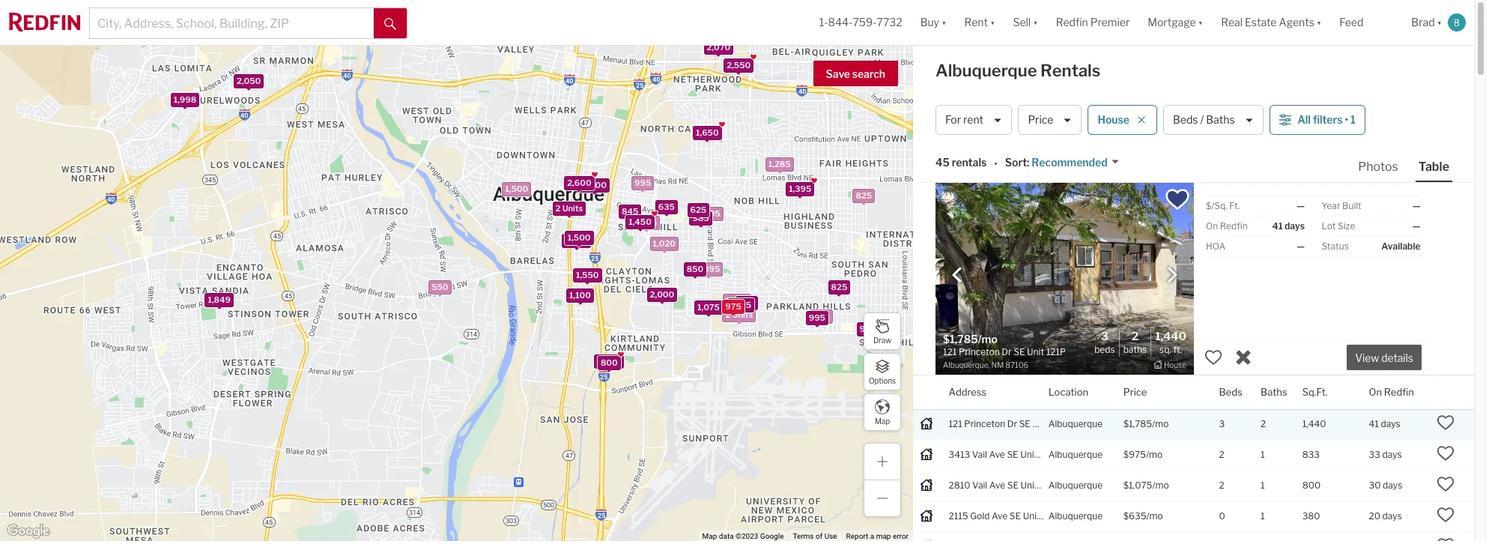 Task type: describe. For each thing, give the bounding box(es) containing it.
redfin premier
[[1056, 16, 1130, 29]]

121
[[949, 418, 963, 429]]

view details link
[[1347, 343, 1422, 370]]

0 horizontal spatial 41
[[1273, 220, 1283, 232]]

1,000
[[565, 235, 588, 245]]

agents
[[1279, 16, 1315, 29]]

45 rentals •
[[936, 156, 998, 170]]

1-844-759-7732 link
[[820, 16, 903, 29]]

photos
[[1359, 160, 1399, 174]]

a
[[871, 532, 875, 540]]

0 horizontal spatial baths
[[1124, 344, 1147, 355]]

baths button
[[1261, 375, 1288, 409]]

sell
[[1013, 16, 1031, 29]]

2,070
[[707, 42, 730, 52]]

rent ▾ button
[[956, 0, 1004, 45]]

1 vertical spatial 2,550
[[597, 356, 621, 366]]

625
[[690, 205, 706, 215]]

33 days
[[1369, 449, 1403, 460]]

2,600
[[567, 177, 591, 188]]

buy ▾ button
[[912, 0, 956, 45]]

rent ▾
[[965, 16, 995, 29]]

on redfin button
[[1369, 375, 1415, 409]]

remove x-out image
[[1235, 348, 1253, 366]]

address button
[[949, 375, 987, 409]]

2115 gold ave se unit unitc
[[949, 510, 1070, 521]]

1,100
[[569, 289, 591, 300]]

se for unita
[[1008, 479, 1019, 491]]

location
[[1049, 386, 1089, 398]]

days for 833
[[1383, 449, 1403, 460]]

▾ for buy ▾
[[942, 16, 947, 29]]

all filters • 1
[[1298, 113, 1356, 126]]

for
[[946, 113, 961, 126]]

2,400
[[582, 179, 607, 190]]

map
[[876, 532, 891, 540]]

▾ for mortgage ▾
[[1199, 16, 1204, 29]]

unit for 121princeto
[[1033, 418, 1050, 429]]

1 inside "button"
[[1351, 113, 1356, 126]]

search
[[853, 67, 886, 80]]

1 vertical spatial 41 days
[[1369, 418, 1401, 429]]

baths inside button
[[1207, 113, 1235, 126]]

table
[[1419, 160, 1450, 174]]

0 horizontal spatial price button
[[1019, 105, 1082, 135]]

brad ▾
[[1412, 16, 1442, 29]]

all
[[1298, 113, 1311, 126]]

30 days
[[1369, 479, 1403, 491]]

▾ for sell ▾
[[1033, 16, 1038, 29]]

1 vertical spatial 825
[[831, 282, 847, 292]]

sort
[[1005, 156, 1027, 169]]

0 horizontal spatial units
[[562, 203, 583, 213]]

details
[[1382, 352, 1414, 364]]

unit for unitc
[[1023, 510, 1041, 521]]

0 vertical spatial 825
[[856, 190, 872, 200]]

se for 121princeto
[[1020, 418, 1031, 429]]

options button
[[864, 353, 901, 390]]

albuquerque down 121princeto
[[1049, 449, 1103, 460]]

$635 /mo
[[1124, 510, 1163, 521]]

ave for 3413
[[989, 449, 1005, 460]]

mortgage ▾ button
[[1148, 0, 1204, 45]]

feed button
[[1331, 0, 1403, 45]]

▾ for rent ▾
[[991, 16, 995, 29]]

0 vertical spatial 1,395
[[789, 184, 811, 194]]

3 for 3
[[1220, 418, 1225, 429]]

report a map error
[[846, 532, 909, 540]]

ft. inside 1,440 sq. ft.
[[1174, 344, 1183, 355]]

/mo for $1,075
[[1153, 479, 1169, 491]]

2810 vail ave se unit unita
[[949, 479, 1067, 491]]

1-
[[820, 16, 828, 29]]

1 vertical spatial beds
[[1095, 344, 1116, 355]]

dr
[[1008, 418, 1018, 429]]

▾ for brad ▾
[[1438, 16, 1442, 29]]

map button
[[864, 393, 901, 431]]

vail for 2810
[[973, 479, 988, 491]]

user photo image
[[1448, 13, 1466, 31]]

for rent button
[[936, 105, 1013, 135]]

1 vertical spatial 41
[[1369, 418, 1379, 429]]

unit for unita
[[1021, 479, 1038, 491]]

albuquerque rentals
[[936, 61, 1101, 80]]

0 vertical spatial 2,550
[[727, 59, 751, 70]]

rent ▾ button
[[965, 0, 995, 45]]

mortgage
[[1148, 16, 1196, 29]]

rent
[[965, 16, 988, 29]]

albuquerque for 2810 vail ave se unit unita
[[1049, 479, 1103, 491]]

20
[[1369, 510, 1381, 521]]

1 horizontal spatial 2 units
[[725, 309, 753, 320]]

2 baths
[[1124, 330, 1147, 355]]

terms of use
[[793, 532, 837, 540]]

1,440 sq. ft.
[[1156, 330, 1187, 355]]

1,998
[[173, 94, 196, 105]]

0 vertical spatial 1,500
[[505, 183, 528, 194]]

house button
[[1088, 105, 1158, 135]]

1 vertical spatial redfin
[[1220, 220, 1248, 232]]

ave for 2115
[[992, 510, 1008, 521]]

se for 01
[[1007, 449, 1019, 460]]

1,595
[[698, 208, 720, 219]]

845
[[622, 205, 638, 216]]

1,285
[[768, 158, 791, 169]]

1-844-759-7732
[[820, 16, 903, 29]]

/mo for $635
[[1147, 510, 1163, 521]]

rentals
[[952, 156, 987, 169]]

map data ©2023 google
[[703, 532, 784, 540]]

error
[[893, 532, 909, 540]]

se for unitc
[[1010, 510, 1021, 521]]

1,095
[[725, 295, 748, 305]]

all filters • 1 button
[[1270, 105, 1366, 135]]

3 beds
[[1095, 330, 1116, 355]]

0 vertical spatial on redfin
[[1206, 220, 1248, 232]]

real estate agents ▾
[[1222, 16, 1322, 29]]

3 for 3 beds
[[1102, 330, 1109, 343]]

1 vertical spatial 1,500
[[567, 232, 591, 242]]

lot
[[1322, 220, 1336, 232]]

01
[[1040, 449, 1050, 460]]

beds button
[[1220, 375, 1243, 409]]

/
[[1201, 113, 1204, 126]]

2 inside 2 baths
[[1132, 330, 1139, 343]]

photos button
[[1356, 159, 1416, 181]]

draw
[[874, 335, 892, 344]]

for rent
[[946, 113, 984, 126]]

833
[[1303, 449, 1320, 460]]

view details button
[[1347, 345, 1422, 370]]

data
[[719, 532, 734, 540]]

0 vertical spatial 41 days
[[1273, 220, 1305, 232]]

days for 380
[[1383, 510, 1403, 521]]

beds for beds button
[[1220, 386, 1243, 398]]

sq.ft. button
[[1303, 375, 1328, 409]]

beds for beds / baths
[[1173, 113, 1199, 126]]



Task type: locate. For each thing, give the bounding box(es) containing it.
location button
[[1049, 375, 1089, 409]]

/mo down $1,075 /mo
[[1147, 510, 1163, 521]]

3 inside 3 beds
[[1102, 330, 1109, 343]]

1 vertical spatial 985
[[859, 323, 876, 333]]

0 vertical spatial baths
[[1207, 113, 1235, 126]]

0 vertical spatial 995
[[634, 177, 651, 188]]

buy ▾ button
[[921, 0, 947, 45]]

1,650
[[696, 127, 719, 138]]

▾ right "buy"
[[942, 16, 947, 29]]

beds inside button
[[1173, 113, 1199, 126]]

0 horizontal spatial map
[[703, 532, 717, 540]]

0 vertical spatial ave
[[989, 449, 1005, 460]]

table button
[[1416, 159, 1453, 182]]

1 vertical spatial on redfin
[[1369, 386, 1415, 398]]

— left 'year'
[[1297, 200, 1305, 211]]

price button up recommended
[[1019, 105, 1082, 135]]

1,440 for 1,440 sq. ft.
[[1156, 330, 1187, 343]]

hoa
[[1206, 241, 1226, 252]]

days up 33 days
[[1381, 418, 1401, 429]]

albuquerque down unita
[[1049, 510, 1103, 521]]

albuquerque up unitc
[[1049, 479, 1103, 491]]

vail right 3413
[[972, 449, 988, 460]]

days for 1,440
[[1381, 418, 1401, 429]]

2810
[[949, 479, 971, 491]]

1,395
[[789, 184, 811, 194], [697, 264, 720, 274]]

1,440
[[1156, 330, 1187, 343], [1303, 418, 1327, 429]]

1 vertical spatial 995
[[809, 312, 825, 323]]

baths right / on the right top of the page
[[1207, 113, 1235, 126]]

units down 970
[[732, 309, 753, 320]]

2 units down the 2,600
[[555, 203, 583, 213]]

41 left lot
[[1273, 220, 1283, 232]]

unita
[[1040, 479, 1067, 491]]

0 vertical spatial 800
[[600, 357, 618, 367]]

1 horizontal spatial 2,550
[[727, 59, 751, 70]]

days
[[1285, 220, 1305, 232], [1381, 418, 1401, 429], [1383, 449, 1403, 460], [1383, 479, 1403, 491], [1383, 510, 1403, 521]]

redfin inside redfin premier button
[[1056, 16, 1089, 29]]

844-
[[828, 16, 853, 29]]

albuquerque for 121 princeton dr se unit 121princeto
[[1049, 418, 1103, 429]]

• for 45 rentals •
[[995, 157, 998, 170]]

unit left unita
[[1021, 479, 1038, 491]]

1 vertical spatial vail
[[973, 479, 988, 491]]

0 horizontal spatial on
[[1206, 220, 1219, 232]]

— for size
[[1413, 220, 1421, 232]]

/mo for $1,785
[[1153, 418, 1169, 429]]

filters
[[1313, 113, 1343, 126]]

/mo up $975 /mo
[[1153, 418, 1169, 429]]

map for map data ©2023 google
[[703, 532, 717, 540]]

days left lot
[[1285, 220, 1305, 232]]

©2023
[[736, 532, 759, 540]]

remove house image
[[1138, 115, 1147, 124]]

1 vertical spatial units
[[732, 309, 753, 320]]

favorite button checkbox
[[1165, 187, 1191, 212]]

sell ▾ button
[[1004, 0, 1047, 45]]

1 horizontal spatial 1,440
[[1303, 418, 1327, 429]]

1 vertical spatial 1,395
[[697, 264, 720, 274]]

beds left 2 baths
[[1095, 344, 1116, 355]]

available
[[1382, 241, 1421, 252]]

1 vertical spatial •
[[995, 157, 998, 170]]

sell ▾
[[1013, 16, 1038, 29]]

year built
[[1322, 200, 1362, 211]]

1,395 down 1,285
[[789, 184, 811, 194]]

41
[[1273, 220, 1283, 232], [1369, 418, 1379, 429]]

princeton
[[965, 418, 1006, 429]]

heading
[[943, 332, 1065, 371]]

on down view
[[1369, 386, 1383, 398]]

▾ right rent
[[991, 16, 995, 29]]

2 vertical spatial ave
[[992, 510, 1008, 521]]

0 horizontal spatial 1,500
[[505, 183, 528, 194]]

redfin left premier
[[1056, 16, 1089, 29]]

1 horizontal spatial on redfin
[[1369, 386, 1415, 398]]

baths
[[1207, 113, 1235, 126], [1124, 344, 1147, 355], [1261, 386, 1288, 398]]

— for built
[[1413, 200, 1421, 211]]

days right 30
[[1383, 479, 1403, 491]]

0 horizontal spatial •
[[995, 157, 998, 170]]

0 horizontal spatial redfin
[[1056, 16, 1089, 29]]

price inside button
[[1028, 113, 1054, 126]]

0 vertical spatial 1,440
[[1156, 330, 1187, 343]]

0 vertical spatial units
[[562, 203, 583, 213]]

rentals
[[1041, 61, 1101, 80]]

• left sort
[[995, 157, 998, 170]]

view
[[1356, 352, 1380, 364]]

1 vertical spatial price button
[[1124, 375, 1148, 409]]

price up :
[[1028, 113, 1054, 126]]

1,450
[[629, 216, 651, 227]]

ave up 2810 vail ave se unit unita
[[989, 449, 1005, 460]]

ft. right sq.
[[1174, 344, 1183, 355]]

unit left unitc
[[1023, 510, 1041, 521]]

year
[[1322, 200, 1341, 211]]

google
[[760, 532, 784, 540]]

0 vertical spatial •
[[1345, 113, 1349, 126]]

550
[[431, 282, 448, 292]]

800
[[600, 357, 618, 367], [1303, 479, 1321, 491]]

33
[[1369, 449, 1381, 460]]

950
[[813, 311, 830, 321]]

0 vertical spatial ft.
[[1230, 200, 1240, 211]]

beds / baths button
[[1164, 105, 1264, 135]]

baths left sq.
[[1124, 344, 1147, 355]]

unit for 01
[[1021, 449, 1038, 460]]

0 horizontal spatial 2 units
[[555, 203, 583, 213]]

draw button
[[864, 312, 901, 350]]

2
[[555, 203, 560, 213], [725, 309, 730, 320], [1132, 330, 1139, 343], [1261, 418, 1267, 429], [1220, 449, 1225, 460], [1220, 479, 1225, 491]]

size
[[1338, 220, 1356, 232]]

3413
[[949, 449, 971, 460]]

1 horizontal spatial 1,500
[[567, 232, 591, 242]]

units down the 2,600
[[562, 203, 583, 213]]

report a map error link
[[846, 532, 909, 540]]

1 horizontal spatial 3
[[1220, 418, 1225, 429]]

0 vertical spatial price button
[[1019, 105, 1082, 135]]

unitc
[[1042, 510, 1070, 521]]

0 vertical spatial price
[[1028, 113, 1054, 126]]

▾ right sell
[[1033, 16, 1038, 29]]

redfin inside 'on redfin' button
[[1385, 386, 1415, 398]]

1 horizontal spatial on
[[1369, 386, 1383, 398]]

days right 33
[[1383, 449, 1403, 460]]

map
[[875, 416, 890, 425], [703, 532, 717, 540]]

0 horizontal spatial 825
[[831, 282, 847, 292]]

status
[[1322, 241, 1349, 252]]

0 horizontal spatial 995
[[634, 177, 651, 188]]

days for 800
[[1383, 479, 1403, 491]]

0 horizontal spatial 800
[[600, 357, 618, 367]]

photo of 121 princeton dr se unit 121princeto, albuquerque, nm 87106 image
[[936, 183, 1194, 375]]

$1,075
[[1124, 479, 1153, 491]]

on up hoa at the right top
[[1206, 220, 1219, 232]]

favorite this home image for 33 days
[[1438, 444, 1455, 462]]

favorite this home image for 20 days
[[1438, 506, 1455, 524]]

2 vertical spatial redfin
[[1385, 386, 1415, 398]]

/mo for $975
[[1146, 449, 1163, 460]]

1 horizontal spatial baths
[[1207, 113, 1235, 126]]

ave for 2810
[[990, 479, 1006, 491]]

1 vertical spatial map
[[703, 532, 717, 540]]

41 up 33
[[1369, 418, 1379, 429]]

0 horizontal spatial 2,550
[[597, 356, 621, 366]]

beds
[[1173, 113, 1199, 126], [1095, 344, 1116, 355], [1220, 386, 1243, 398]]

1 horizontal spatial 1,395
[[789, 184, 811, 194]]

121 princeton dr se unit 121princeto
[[949, 418, 1112, 429]]

1 horizontal spatial 995
[[809, 312, 825, 323]]

se right dr
[[1020, 418, 1031, 429]]

/mo up $1,075 /mo
[[1146, 449, 1163, 460]]

google image
[[4, 522, 53, 541]]

1 horizontal spatial 825
[[856, 190, 872, 200]]

1 horizontal spatial price button
[[1124, 375, 1148, 409]]

favorite this home image
[[1438, 475, 1455, 493]]

ave right gold
[[992, 510, 1008, 521]]

ave up 2115 gold ave se unit unitc
[[990, 479, 1006, 491]]

price button
[[1019, 105, 1082, 135], [1124, 375, 1148, 409]]

days right 20
[[1383, 510, 1403, 521]]

• for all filters • 1
[[1345, 113, 1349, 126]]

ft. right the $/sq.
[[1230, 200, 1240, 211]]

3 down beds button
[[1220, 418, 1225, 429]]

• inside 45 rentals •
[[995, 157, 998, 170]]

unit right dr
[[1033, 418, 1050, 429]]

beds down remove x-out image
[[1220, 386, 1243, 398]]

995 up "845"
[[634, 177, 651, 188]]

se down dr
[[1007, 449, 1019, 460]]

3 ▾ from the left
[[1033, 16, 1038, 29]]

map region
[[0, 0, 1103, 541]]

sell ▾ button
[[1013, 0, 1038, 45]]

redfin down $/sq. ft.
[[1220, 220, 1248, 232]]

beds left / on the right top of the page
[[1173, 113, 1199, 126]]

recommended button
[[1030, 155, 1120, 170]]

0 vertical spatial vail
[[972, 449, 988, 460]]

albuquerque down rent ▾ dropdown button
[[936, 61, 1037, 80]]

redfin down details
[[1385, 386, 1415, 398]]

0 vertical spatial 985
[[692, 213, 709, 223]]

— down the "table" button
[[1413, 200, 1421, 211]]

1,550
[[576, 270, 599, 280]]

0 vertical spatial redfin
[[1056, 16, 1089, 29]]

985 up draw
[[859, 323, 876, 333]]

save
[[826, 67, 850, 80]]

1,440 for 1,440
[[1303, 418, 1327, 429]]

real
[[1222, 16, 1243, 29]]

970
[[739, 297, 755, 307]]

previous button image
[[950, 267, 965, 282]]

sq.
[[1160, 344, 1172, 355]]

1 horizontal spatial 985
[[859, 323, 876, 333]]

0 horizontal spatial 41 days
[[1273, 220, 1305, 232]]

0 vertical spatial beds
[[1173, 113, 1199, 126]]

0 horizontal spatial 985
[[692, 213, 709, 223]]

1 horizontal spatial •
[[1345, 113, 1349, 126]]

1 for 800
[[1261, 479, 1265, 491]]

1 for 380
[[1261, 510, 1265, 521]]

2 ▾ from the left
[[991, 16, 995, 29]]

albuquerque for 2115 gold ave se unit unitc
[[1049, 510, 1103, 521]]

ft.
[[1230, 200, 1240, 211], [1174, 344, 1183, 355]]

1,500
[[505, 183, 528, 194], [567, 232, 591, 242]]

1 vertical spatial 1,440
[[1303, 418, 1327, 429]]

2 horizontal spatial beds
[[1220, 386, 1243, 398]]

0 horizontal spatial 1,440
[[1156, 330, 1187, 343]]

• inside "button"
[[1345, 113, 1349, 126]]

0 horizontal spatial 1,395
[[697, 264, 720, 274]]

1 vertical spatial baths
[[1124, 344, 1147, 355]]

3 left 2 baths
[[1102, 330, 1109, 343]]

unit left 01
[[1021, 449, 1038, 460]]

on redfin down details
[[1369, 386, 1415, 398]]

0 vertical spatial map
[[875, 416, 890, 425]]

0 vertical spatial on
[[1206, 220, 1219, 232]]

0 horizontal spatial beds
[[1095, 344, 1116, 355]]

units
[[562, 203, 583, 213], [732, 309, 753, 320]]

options
[[869, 376, 896, 385]]

6 ▾ from the left
[[1438, 16, 1442, 29]]

1,500 up "1,550"
[[567, 232, 591, 242]]

0 horizontal spatial price
[[1028, 113, 1054, 126]]

0 vertical spatial 3
[[1102, 330, 1109, 343]]

1 vertical spatial ft.
[[1174, 344, 1183, 355]]

800 inside 'map' region
[[600, 357, 618, 367]]

rent
[[964, 113, 984, 126]]

1 vertical spatial 2 units
[[725, 309, 753, 320]]

price up "$1,785"
[[1124, 386, 1148, 398]]

850
[[687, 264, 703, 274]]

0 horizontal spatial on redfin
[[1206, 220, 1248, 232]]

2 horizontal spatial baths
[[1261, 386, 1288, 398]]

favorite button image
[[1165, 187, 1191, 212]]

— up available
[[1413, 220, 1421, 232]]

1 for 833
[[1261, 449, 1265, 460]]

1 horizontal spatial beds
[[1173, 113, 1199, 126]]

▾ right mortgage
[[1199, 16, 1204, 29]]

1 horizontal spatial redfin
[[1220, 220, 1248, 232]]

map inside the map button
[[875, 416, 890, 425]]

vail right 2810
[[973, 479, 988, 491]]

1 horizontal spatial 800
[[1303, 479, 1321, 491]]

estate
[[1245, 16, 1277, 29]]

lot size
[[1322, 220, 1356, 232]]

2,000
[[650, 289, 674, 299]]

1 horizontal spatial price
[[1124, 386, 1148, 398]]

2 vertical spatial beds
[[1220, 386, 1243, 398]]

0 horizontal spatial ft.
[[1174, 344, 1183, 355]]

4 ▾ from the left
[[1199, 16, 1204, 29]]

• right filters
[[1345, 113, 1349, 126]]

vail for 3413
[[972, 449, 988, 460]]

1 vertical spatial on
[[1369, 386, 1383, 398]]

1 ▾ from the left
[[942, 16, 947, 29]]

City, Address, School, Building, ZIP search field
[[90, 8, 374, 38]]

favorite this home image
[[1205, 348, 1223, 366], [1438, 413, 1455, 431], [1438, 444, 1455, 462], [1438, 506, 1455, 524], [1438, 536, 1455, 541]]

2 horizontal spatial redfin
[[1385, 386, 1415, 398]]

$975 /mo
[[1124, 449, 1163, 460]]

se up 2115 gold ave se unit unitc
[[1008, 479, 1019, 491]]

▾ right brad at top
[[1438, 16, 1442, 29]]

favorite this home image for 41 days
[[1438, 413, 1455, 431]]

41 days left lot
[[1273, 220, 1305, 232]]

▾ inside dropdown button
[[1317, 16, 1322, 29]]

map for map
[[875, 416, 890, 425]]

1 horizontal spatial map
[[875, 416, 890, 425]]

30
[[1369, 479, 1381, 491]]

on inside button
[[1369, 386, 1383, 398]]

map down options
[[875, 416, 890, 425]]

1 horizontal spatial 41 days
[[1369, 418, 1401, 429]]

baths left sq.ft.
[[1261, 386, 1288, 398]]

1,395 up 1,075
[[697, 264, 720, 274]]

7732
[[877, 16, 903, 29]]

1 horizontal spatial units
[[732, 309, 753, 320]]

buy ▾
[[921, 16, 947, 29]]

next button image
[[1165, 267, 1180, 282]]

635
[[658, 201, 675, 211]]

— left status
[[1297, 241, 1305, 252]]

0 vertical spatial 2 units
[[555, 203, 583, 213]]

map left data
[[703, 532, 717, 540]]

1 vertical spatial price
[[1124, 386, 1148, 398]]

— for ft.
[[1297, 200, 1305, 211]]

on redfin
[[1206, 220, 1248, 232], [1369, 386, 1415, 398]]

41 days up 33 days
[[1369, 418, 1401, 429]]

redfin
[[1056, 16, 1089, 29], [1220, 220, 1248, 232], [1385, 386, 1415, 398]]

1 vertical spatial 3
[[1220, 418, 1225, 429]]

save search
[[826, 67, 886, 80]]

▾
[[942, 16, 947, 29], [991, 16, 995, 29], [1033, 16, 1038, 29], [1199, 16, 1204, 29], [1317, 16, 1322, 29], [1438, 16, 1442, 29]]

2115
[[949, 510, 969, 521]]

2 units down 970
[[725, 309, 753, 320]]

1
[[1351, 113, 1356, 126], [1261, 449, 1265, 460], [1261, 479, 1265, 491], [1261, 510, 1265, 521]]

▾ right 'agents'
[[1317, 16, 1322, 29]]

2 vertical spatial baths
[[1261, 386, 1288, 398]]

1 horizontal spatial ft.
[[1230, 200, 1240, 211]]

5 ▾ from the left
[[1317, 16, 1322, 29]]

995 left 'draw' button
[[809, 312, 825, 323]]

:
[[1027, 156, 1030, 169]]

985 up 850
[[692, 213, 709, 223]]

/mo up $635 /mo
[[1153, 479, 1169, 491]]

beds / baths
[[1173, 113, 1235, 126]]

0 vertical spatial 41
[[1273, 220, 1283, 232]]

submit search image
[[384, 18, 396, 30]]

albuquerque down location "button"
[[1049, 418, 1103, 429]]

$1,075 /mo
[[1124, 479, 1169, 491]]

gold
[[971, 510, 990, 521]]

1,440 up 833
[[1303, 418, 1327, 429]]

1,500 left the 2,600
[[505, 183, 528, 194]]

on redfin down $/sq. ft.
[[1206, 220, 1248, 232]]

1 vertical spatial ave
[[990, 479, 1006, 491]]

1,440 up sq.
[[1156, 330, 1187, 343]]

se down 2810 vail ave se unit unita
[[1010, 510, 1021, 521]]

1 vertical spatial 800
[[1303, 479, 1321, 491]]

1,075
[[697, 302, 720, 312]]

price button up "$1,785"
[[1124, 375, 1148, 409]]

$1,785 /mo
[[1124, 418, 1169, 429]]



Task type: vqa. For each thing, say whether or not it's contained in the screenshot.


